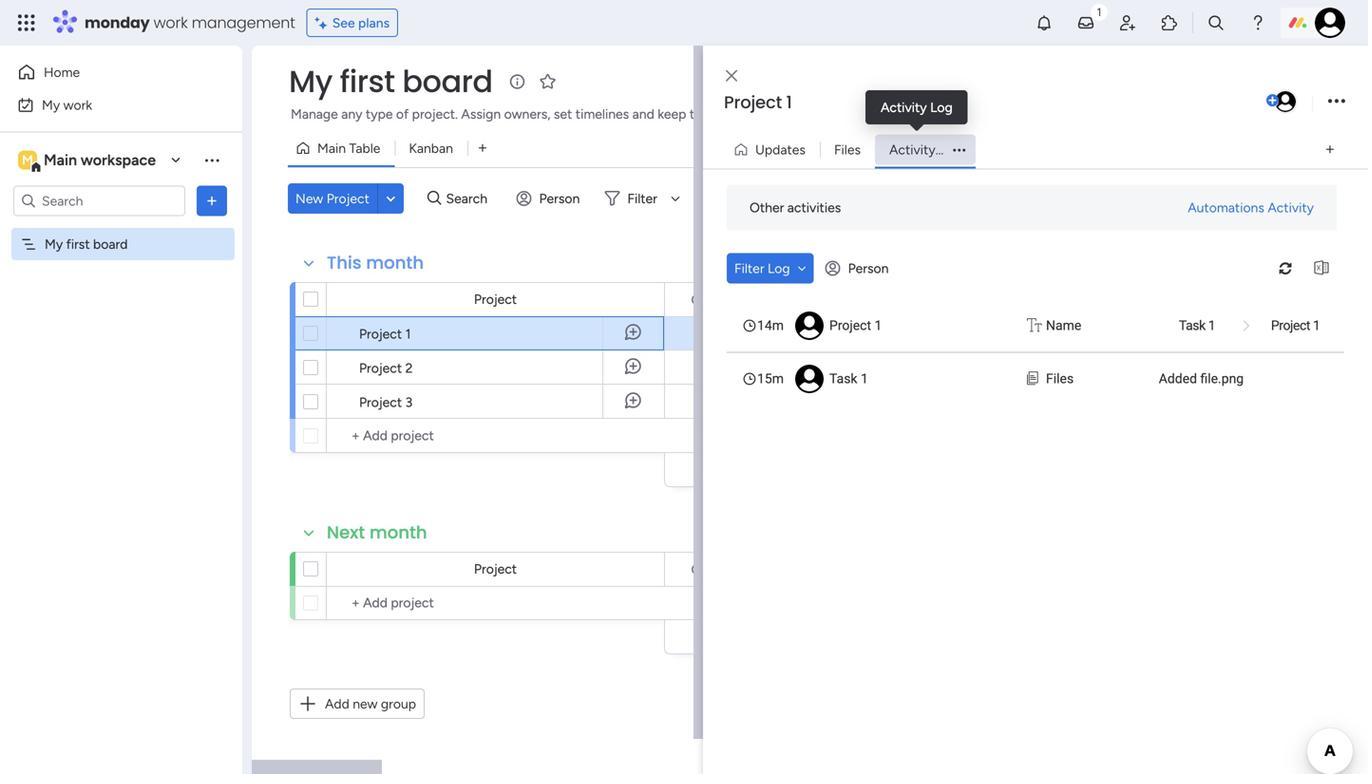 Task type: describe. For each thing, give the bounding box(es) containing it.
options image
[[1329, 89, 1346, 115]]

keep
[[658, 106, 687, 122]]

0 horizontal spatial angle down image
[[386, 192, 396, 206]]

your
[[779, 106, 806, 122]]

main workspace
[[44, 151, 156, 169]]

management
[[192, 12, 295, 33]]

month for this month
[[366, 251, 424, 275]]

show board description image
[[506, 72, 529, 91]]

workspace
[[81, 151, 156, 169]]

my first board inside list box
[[45, 236, 128, 252]]

automations activity button
[[1181, 192, 1322, 223]]

project 1 down refresh icon
[[1272, 318, 1321, 334]]

assign
[[461, 106, 501, 122]]

see plans
[[332, 15, 390, 31]]

arrow down image
[[664, 187, 687, 210]]

0 horizontal spatial options image
[[202, 192, 221, 211]]

person for export to excel icon
[[848, 260, 889, 277]]

my first board list box
[[0, 224, 242, 517]]

main for main table
[[317, 140, 346, 156]]

Search in workspace field
[[40, 190, 159, 212]]

Next month field
[[322, 521, 432, 546]]

v2 file column image
[[1027, 369, 1038, 389]]

set
[[554, 106, 572, 122]]

files inside button
[[834, 142, 861, 158]]

2 vertical spatial log
[[768, 260, 790, 277]]

2
[[405, 360, 413, 376]]

other activities
[[750, 200, 841, 216]]

add
[[325, 696, 350, 712]]

Search field
[[442, 185, 499, 212]]

close image
[[726, 69, 738, 83]]

person for sort by any column icon
[[539, 191, 580, 207]]

see plans button
[[307, 9, 398, 37]]

owners,
[[504, 106, 551, 122]]

workspace selection element
[[18, 149, 159, 173]]

2 of from the left
[[723, 106, 736, 122]]

notifications image
[[1035, 13, 1054, 32]]

new project button
[[288, 183, 377, 214]]

dapulse text column image
[[1027, 316, 1042, 336]]

My first board field
[[284, 60, 498, 103]]

activity log button
[[875, 134, 976, 165]]

project 1 right 14m
[[830, 318, 882, 334]]

updates
[[756, 142, 806, 158]]

main table button
[[288, 133, 395, 163]]

automations
[[1188, 200, 1265, 216]]

0 vertical spatial activity log
[[881, 99, 953, 115]]

work for my
[[63, 97, 92, 113]]

apps image
[[1160, 13, 1179, 32]]

next month
[[327, 521, 427, 545]]

where
[[739, 106, 776, 122]]

activity log inside button
[[890, 142, 962, 158]]

0 vertical spatial log
[[931, 99, 953, 115]]

refresh image
[[1271, 261, 1301, 276]]

1 horizontal spatial task
[[1179, 318, 1206, 334]]

list box containing 14m
[[727, 299, 1345, 405]]

1 inside field
[[786, 90, 792, 115]]

angle down image inside filter log button
[[798, 262, 807, 275]]

my inside button
[[42, 97, 60, 113]]

select product image
[[17, 13, 36, 32]]

15m
[[757, 371, 784, 387]]

project 3
[[359, 394, 413, 411]]

add new group button
[[290, 689, 425, 719]]

activities
[[788, 200, 841, 216]]

my up manage
[[289, 60, 333, 103]]

Project 1 field
[[719, 90, 1263, 115]]

filter button
[[597, 183, 687, 214]]

my work button
[[11, 90, 204, 120]]

2 vertical spatial activity
[[1268, 200, 1314, 216]]

3
[[405, 394, 413, 411]]

filter for filter log
[[735, 260, 765, 277]]

person button for sort by any column icon
[[509, 183, 591, 214]]

workspace options image
[[202, 150, 221, 169]]

files button
[[820, 134, 875, 165]]

This month field
[[322, 251, 429, 276]]



Task type: locate. For each thing, give the bounding box(es) containing it.
main for main workspace
[[44, 151, 77, 169]]

type
[[366, 106, 393, 122]]

project 1 down close icon
[[724, 90, 792, 115]]

of right type
[[396, 106, 409, 122]]

options image down workspace options icon
[[202, 192, 221, 211]]

main inside button
[[317, 140, 346, 156]]

my first board
[[289, 60, 493, 103], [45, 236, 128, 252]]

project inside field
[[724, 90, 782, 115]]

person button right "search" field
[[509, 183, 591, 214]]

work right monday
[[154, 12, 188, 33]]

log up activity log button
[[931, 99, 953, 115]]

my down search in workspace field
[[45, 236, 63, 252]]

invite members image
[[1119, 13, 1138, 32]]

log down project 1 field
[[939, 142, 962, 158]]

person button down the activities
[[818, 253, 900, 284]]

this
[[327, 251, 362, 275]]

main inside workspace selection element
[[44, 151, 77, 169]]

v2 search image
[[428, 188, 442, 209]]

monday
[[85, 12, 150, 33]]

0 horizontal spatial task 1
[[830, 371, 869, 387]]

name
[[1046, 318, 1082, 334]]

task up added file.png
[[1179, 318, 1206, 334]]

new project
[[296, 191, 370, 207]]

main right workspace image
[[44, 151, 77, 169]]

0 horizontal spatial main
[[44, 151, 77, 169]]

filter up 14m
[[735, 260, 765, 277]]

home
[[44, 64, 80, 80]]

month inside 'field'
[[366, 251, 424, 275]]

person button for export to excel icon
[[818, 253, 900, 284]]

0 vertical spatial month
[[366, 251, 424, 275]]

files
[[834, 142, 861, 158], [1046, 371, 1074, 387]]

manage any type of project. assign owners, set timelines and keep track of where your project stands.
[[291, 106, 898, 122]]

first inside list box
[[66, 236, 90, 252]]

project 1 up project 2
[[359, 326, 411, 342]]

work inside button
[[63, 97, 92, 113]]

other
[[750, 200, 784, 216]]

1 vertical spatial activity
[[890, 142, 936, 158]]

+ Add project text field
[[336, 425, 485, 448]]

filter for filter
[[628, 191, 658, 207]]

home button
[[11, 57, 204, 87]]

group
[[381, 696, 416, 712]]

task right 15m
[[830, 371, 858, 387]]

+ Add project text field
[[336, 592, 485, 615]]

1 vertical spatial john smith image
[[1274, 89, 1298, 114]]

any
[[341, 106, 363, 122]]

options image
[[946, 144, 973, 155], [202, 192, 221, 211]]

0 horizontal spatial add view image
[[479, 141, 487, 155]]

1 image
[[1091, 1, 1108, 22]]

add view image
[[479, 141, 487, 155], [1327, 143, 1334, 157]]

add view image down assign
[[479, 141, 487, 155]]

track
[[690, 106, 720, 122]]

main
[[317, 140, 346, 156], [44, 151, 77, 169]]

0 horizontal spatial files
[[834, 142, 861, 158]]

option
[[0, 227, 242, 231]]

0 vertical spatial person button
[[509, 183, 591, 214]]

main left table
[[317, 140, 346, 156]]

1 horizontal spatial board
[[402, 60, 493, 103]]

1 horizontal spatial first
[[340, 60, 395, 103]]

1 horizontal spatial options image
[[946, 144, 973, 155]]

my first board up type
[[289, 60, 493, 103]]

1 horizontal spatial john smith image
[[1315, 8, 1346, 38]]

1 horizontal spatial of
[[723, 106, 736, 122]]

of
[[396, 106, 409, 122], [723, 106, 736, 122]]

options image down project 1 field
[[946, 144, 973, 155]]

project 1
[[724, 90, 792, 115], [830, 318, 882, 334], [1272, 318, 1321, 334], [359, 326, 411, 342]]

project 1 inside field
[[724, 90, 792, 115]]

0 horizontal spatial first
[[66, 236, 90, 252]]

1 horizontal spatial work
[[154, 12, 188, 33]]

0 horizontal spatial my first board
[[45, 236, 128, 252]]

first
[[340, 60, 395, 103], [66, 236, 90, 252]]

month inside field
[[370, 521, 427, 545]]

activity log
[[881, 99, 953, 115], [890, 142, 962, 158]]

stands.
[[855, 106, 898, 122]]

0 vertical spatial first
[[340, 60, 395, 103]]

0 vertical spatial person
[[539, 191, 580, 207]]

1 vertical spatial files
[[1046, 371, 1074, 387]]

task 1 up added file.png
[[1179, 318, 1216, 334]]

1 of from the left
[[396, 106, 409, 122]]

1 vertical spatial person
[[848, 260, 889, 277]]

kanban button
[[395, 133, 468, 163]]

filter
[[628, 191, 658, 207], [735, 260, 765, 277]]

project 2
[[359, 360, 413, 376]]

activity log up activity log button
[[881, 99, 953, 115]]

0 horizontal spatial filter
[[628, 191, 658, 207]]

kanban
[[409, 140, 453, 156]]

help image
[[1249, 13, 1268, 32]]

main table
[[317, 140, 381, 156]]

1 horizontal spatial person button
[[818, 253, 900, 284]]

options image inside activity log button
[[946, 144, 973, 155]]

workspace image
[[18, 150, 37, 171]]

filter inside popup button
[[628, 191, 658, 207]]

1 vertical spatial log
[[939, 142, 962, 158]]

manage
[[291, 106, 338, 122]]

sort by any column image
[[693, 189, 723, 208]]

plans
[[358, 15, 390, 31]]

1 horizontal spatial files
[[1046, 371, 1074, 387]]

0 horizontal spatial task
[[830, 371, 858, 387]]

angle down image left v2 search icon
[[386, 192, 396, 206]]

1 horizontal spatial my first board
[[289, 60, 493, 103]]

project.
[[412, 106, 458, 122]]

0 horizontal spatial person button
[[509, 183, 591, 214]]

1 horizontal spatial filter
[[735, 260, 765, 277]]

board inside list box
[[93, 236, 128, 252]]

1 vertical spatial filter
[[735, 260, 765, 277]]

0 vertical spatial john smith image
[[1315, 8, 1346, 38]]

task 1
[[1179, 318, 1216, 334], [830, 371, 869, 387]]

work for monday
[[154, 12, 188, 33]]

my
[[289, 60, 333, 103], [42, 97, 60, 113], [45, 236, 63, 252]]

1 vertical spatial my first board
[[45, 236, 128, 252]]

board
[[402, 60, 493, 103], [93, 236, 128, 252]]

0 vertical spatial my first board
[[289, 60, 493, 103]]

0 vertical spatial task
[[1179, 318, 1206, 334]]

this month
[[327, 251, 424, 275]]

14m
[[757, 318, 784, 334]]

table
[[349, 140, 381, 156]]

0 horizontal spatial john smith image
[[1274, 89, 1298, 114]]

person button
[[509, 183, 591, 214], [818, 253, 900, 284]]

0 vertical spatial files
[[834, 142, 861, 158]]

1 vertical spatial first
[[66, 236, 90, 252]]

1 vertical spatial task
[[830, 371, 858, 387]]

0 horizontal spatial person
[[539, 191, 580, 207]]

list box
[[727, 299, 1345, 405]]

angle down image right filter log
[[798, 262, 807, 275]]

board down search in workspace field
[[93, 236, 128, 252]]

first up type
[[340, 60, 395, 103]]

angle down image
[[386, 192, 396, 206], [798, 262, 807, 275]]

1 horizontal spatial main
[[317, 140, 346, 156]]

filter left arrow down image
[[628, 191, 658, 207]]

0 horizontal spatial work
[[63, 97, 92, 113]]

filter inside button
[[735, 260, 765, 277]]

see
[[332, 15, 355, 31]]

0 vertical spatial board
[[402, 60, 493, 103]]

1 horizontal spatial add view image
[[1327, 143, 1334, 157]]

board up project.
[[402, 60, 493, 103]]

log
[[931, 99, 953, 115], [939, 142, 962, 158], [768, 260, 790, 277]]

manage any type of project. assign owners, set timelines and keep track of where your project stands. button
[[288, 103, 926, 125]]

new
[[353, 696, 378, 712]]

filter log button
[[727, 253, 814, 284]]

0 vertical spatial activity
[[881, 99, 927, 115]]

1 vertical spatial month
[[370, 521, 427, 545]]

0 vertical spatial angle down image
[[386, 192, 396, 206]]

1 vertical spatial activity log
[[890, 142, 962, 158]]

activity up activity log button
[[881, 99, 927, 115]]

person
[[539, 191, 580, 207], [848, 260, 889, 277]]

filter log
[[735, 260, 790, 277]]

1 vertical spatial options image
[[202, 192, 221, 211]]

and
[[633, 106, 655, 122]]

0 horizontal spatial board
[[93, 236, 128, 252]]

file.png
[[1201, 371, 1244, 387]]

activity up refresh icon
[[1268, 200, 1314, 216]]

of right track
[[723, 106, 736, 122]]

my inside list box
[[45, 236, 63, 252]]

project inside button
[[327, 191, 370, 207]]

activity
[[881, 99, 927, 115], [890, 142, 936, 158], [1268, 200, 1314, 216]]

1 vertical spatial task 1
[[830, 371, 869, 387]]

log up 14m
[[768, 260, 790, 277]]

1 horizontal spatial person
[[848, 260, 889, 277]]

john smith image left options icon
[[1274, 89, 1298, 114]]

john smith image
[[1315, 8, 1346, 38], [1274, 89, 1298, 114]]

0 vertical spatial options image
[[946, 144, 973, 155]]

1
[[786, 90, 792, 115], [875, 318, 882, 334], [1209, 318, 1216, 334], [1314, 318, 1321, 334], [405, 326, 411, 342], [861, 371, 869, 387]]

1 vertical spatial person button
[[818, 253, 900, 284]]

new
[[296, 191, 323, 207]]

1 vertical spatial work
[[63, 97, 92, 113]]

month right this
[[366, 251, 424, 275]]

export to excel image
[[1307, 261, 1337, 276]]

add new group
[[325, 696, 416, 712]]

my work
[[42, 97, 92, 113]]

work
[[154, 12, 188, 33], [63, 97, 92, 113]]

activity down the stands.
[[890, 142, 936, 158]]

1 horizontal spatial task 1
[[1179, 318, 1216, 334]]

automations activity
[[1188, 200, 1314, 216]]

1 vertical spatial board
[[93, 236, 128, 252]]

files down project
[[834, 142, 861, 158]]

task 1 right 15m
[[830, 371, 869, 387]]

search everything image
[[1207, 13, 1226, 32]]

month
[[366, 251, 424, 275], [370, 521, 427, 545]]

timelines
[[576, 106, 629, 122]]

project
[[724, 90, 782, 115], [327, 191, 370, 207], [474, 291, 517, 307], [830, 318, 872, 334], [1272, 318, 1311, 334], [359, 326, 402, 342], [359, 360, 402, 376], [359, 394, 402, 411], [474, 561, 517, 577]]

john smith image right help image
[[1315, 8, 1346, 38]]

monday work management
[[85, 12, 295, 33]]

added file.png
[[1159, 371, 1244, 387]]

updates button
[[726, 134, 820, 165]]

work down home
[[63, 97, 92, 113]]

add view image down options icon
[[1327, 143, 1334, 157]]

1 horizontal spatial angle down image
[[798, 262, 807, 275]]

added
[[1159, 371, 1198, 387]]

m
[[22, 152, 33, 168]]

1 vertical spatial angle down image
[[798, 262, 807, 275]]

task
[[1179, 318, 1206, 334], [830, 371, 858, 387]]

next
[[327, 521, 365, 545]]

0 horizontal spatial of
[[396, 106, 409, 122]]

first down search in workspace field
[[66, 236, 90, 252]]

month right next
[[370, 521, 427, 545]]

inbox image
[[1077, 13, 1096, 32]]

dapulse addbtn image
[[1267, 95, 1279, 107]]

activity log down the stands.
[[890, 142, 962, 158]]

my first board down search in workspace field
[[45, 236, 128, 252]]

my down home
[[42, 97, 60, 113]]

files right v2 file column icon
[[1046, 371, 1074, 387]]

None field
[[687, 289, 736, 310], [687, 559, 736, 580], [687, 289, 736, 310], [687, 559, 736, 580]]

0 vertical spatial work
[[154, 12, 188, 33]]

0 vertical spatial task 1
[[1179, 318, 1216, 334]]

project
[[809, 106, 852, 122]]

add to favorites image
[[539, 72, 558, 91]]

0 vertical spatial filter
[[628, 191, 658, 207]]

month for next month
[[370, 521, 427, 545]]



Task type: vqa. For each thing, say whether or not it's contained in the screenshot.
the customize
no



